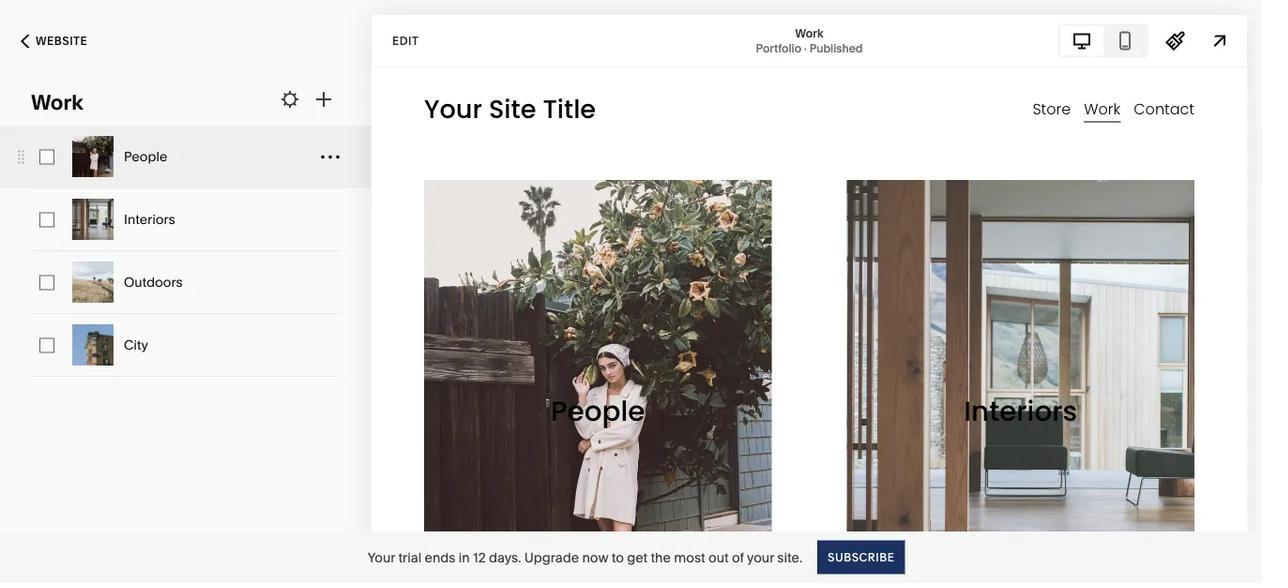 Task type: vqa. For each thing, say whether or not it's contained in the screenshot.
in
yes



Task type: locate. For each thing, give the bounding box(es) containing it.
website
[[36, 34, 88, 48]]

subscribe
[[828, 551, 895, 564]]

your trial ends in 12 days. upgrade now to get the most out of your site.
[[367, 550, 802, 566]]

days.
[[489, 550, 521, 566]]

work up the ·
[[795, 26, 823, 40]]

0 vertical spatial work
[[795, 26, 823, 40]]

1 vertical spatial work
[[31, 90, 83, 115]]

1 horizontal spatial work
[[795, 26, 823, 40]]

now
[[582, 550, 608, 566]]

edit button
[[380, 23, 431, 58]]

ends
[[425, 550, 456, 566]]

interiors
[[124, 212, 175, 228]]

work
[[795, 26, 823, 40], [31, 90, 83, 115]]

tab list
[[1060, 26, 1147, 56]]

work down website button
[[31, 90, 83, 115]]

get
[[627, 550, 648, 566]]

work inside work portfolio · published
[[795, 26, 823, 40]]

0 horizontal spatial work
[[31, 90, 83, 115]]

subscribe button
[[817, 541, 905, 575]]

row group containing people
[[0, 126, 372, 377]]

published
[[809, 41, 863, 55]]

row group
[[0, 126, 372, 377]]

·
[[804, 41, 807, 55]]

outdoors
[[124, 274, 183, 290]]



Task type: describe. For each thing, give the bounding box(es) containing it.
edit
[[392, 34, 419, 47]]

city
[[124, 337, 148, 353]]

work for work portfolio · published
[[795, 26, 823, 40]]

website button
[[0, 21, 108, 62]]

work portfolio · published
[[756, 26, 863, 55]]

12
[[473, 550, 486, 566]]

portfolio
[[756, 41, 801, 55]]

site.
[[777, 550, 802, 566]]

upgrade
[[524, 550, 579, 566]]

out
[[708, 550, 729, 566]]

work for work
[[31, 90, 83, 115]]

most
[[674, 550, 705, 566]]

your
[[747, 550, 774, 566]]

of
[[732, 550, 744, 566]]

people
[[124, 149, 167, 165]]

your
[[367, 550, 395, 566]]

trial
[[398, 550, 422, 566]]

the
[[651, 550, 671, 566]]

in
[[459, 550, 470, 566]]

to
[[611, 550, 624, 566]]



